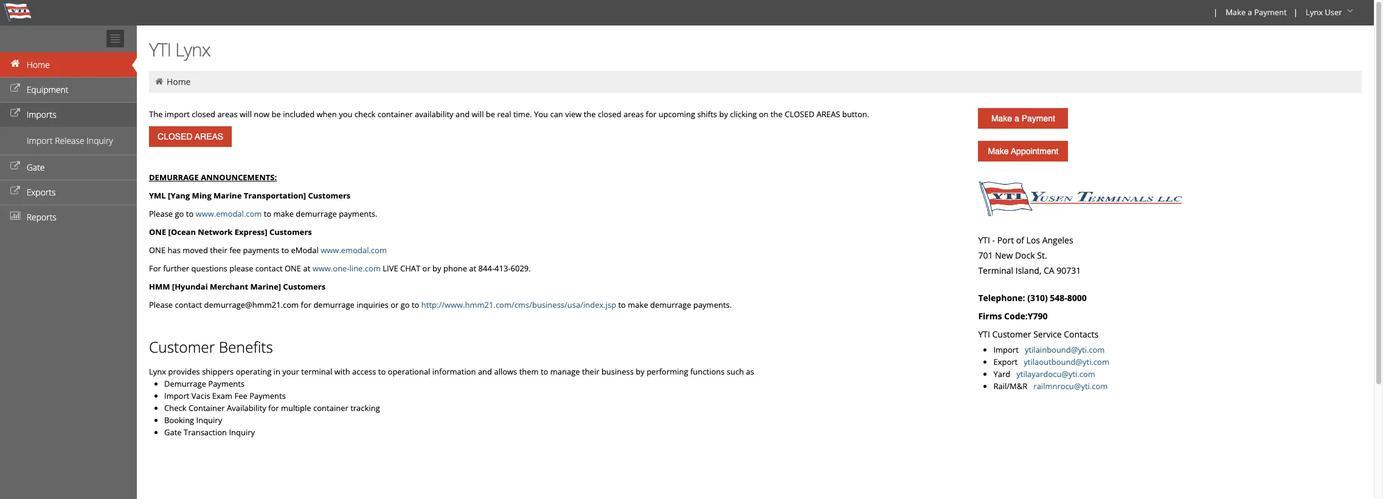 Task type: describe. For each thing, give the bounding box(es) containing it.
1 horizontal spatial home
[[167, 76, 191, 88]]

2 closed from the left
[[598, 109, 622, 120]]

2 horizontal spatial for
[[646, 109, 656, 120]]

hmm [hyundai merchant marine] customers
[[149, 282, 326, 293]]

angeles
[[1042, 235, 1073, 246]]

payments
[[243, 245, 279, 256]]

on
[[759, 109, 769, 120]]

as
[[746, 367, 754, 378]]

demurrage@hmm21.com
[[204, 300, 299, 311]]

1 horizontal spatial www.emodal.com
[[321, 245, 387, 256]]

closed
[[785, 109, 815, 120]]

0 horizontal spatial by
[[433, 263, 441, 274]]

telephone: (310) 548-8000
[[978, 293, 1087, 304]]

yti - port of los angeles 701 new dock st. terminal island, ca 90731
[[978, 235, 1081, 277]]

for inside 'lynx provides shippers operating in your terminal with access to operational information and allows them to manage their business by performing functions such as demurrage payments import vacis exam fee payments check container availability for multiple container tracking booking inquiry gate transaction inquiry'
[[268, 403, 279, 414]]

1 the from the left
[[584, 109, 596, 120]]

user
[[1325, 7, 1342, 18]]

1 will from the left
[[240, 109, 252, 120]]

1 vertical spatial make a payment link
[[978, 108, 1068, 129]]

them
[[519, 367, 539, 378]]

now
[[254, 109, 270, 120]]

tracking
[[350, 403, 380, 414]]

(310)
[[1027, 293, 1048, 304]]

demurrage
[[149, 172, 199, 183]]

appointment
[[1011, 147, 1059, 156]]

1 horizontal spatial home link
[[167, 76, 191, 88]]

in
[[273, 367, 280, 378]]

yml [yang ming marine transportation] customers
[[149, 190, 351, 201]]

operating
[[236, 367, 271, 378]]

1 vertical spatial lynx
[[175, 37, 210, 62]]

with
[[334, 367, 350, 378]]

phone
[[443, 263, 467, 274]]

make appointment link
[[978, 141, 1068, 162]]

lynx for provides
[[149, 367, 166, 378]]

[yang
[[168, 190, 190, 201]]

import
[[165, 109, 190, 120]]

yard
[[994, 369, 1014, 380]]

6029.
[[511, 263, 531, 274]]

please contact demurrage@hmm21.com for demurrage inquiries or go to http://www.hmm21.com/cms/business/usa/index.jsp to make demurrage payments.
[[149, 300, 732, 311]]

exam
[[212, 391, 232, 402]]

express]
[[235, 227, 267, 238]]

ca
[[1044, 265, 1055, 277]]

0 horizontal spatial home link
[[0, 52, 137, 77]]

shippers
[[202, 367, 234, 378]]

1 vertical spatial make
[[991, 114, 1012, 123]]

0 horizontal spatial go
[[175, 209, 184, 220]]

2 | from the left
[[1294, 7, 1298, 18]]

questions
[[191, 263, 227, 274]]

please for please contact demurrage@hmm21.com for demurrage inquiries or go to
[[149, 300, 173, 311]]

contacts
[[1064, 329, 1099, 341]]

0 vertical spatial payments.
[[339, 209, 377, 220]]

the import closed areas will now be included when you check container availability and will be real time.  you can view the closed areas for upcoming shifts by clicking on the closed areas button.
[[149, 109, 869, 120]]

code:y790
[[1004, 311, 1048, 322]]

network
[[198, 227, 233, 238]]

0 vertical spatial their
[[210, 245, 227, 256]]

st.
[[1037, 250, 1047, 262]]

1 vertical spatial inquiry
[[196, 415, 222, 426]]

availability
[[415, 109, 454, 120]]

1 vertical spatial a
[[1015, 114, 1019, 123]]

can
[[550, 109, 563, 120]]

equipment link
[[0, 77, 137, 102]]

container inside 'lynx provides shippers operating in your terminal with access to operational information and allows them to manage their business by performing functions such as demurrage payments import vacis exam fee payments check container availability for multiple container tracking booking inquiry gate transaction inquiry'
[[313, 403, 348, 414]]

0 horizontal spatial payment
[[1022, 114, 1055, 123]]

ytilayardocu@yti.com link
[[1017, 369, 1095, 380]]

fee
[[234, 391, 247, 402]]

external link image for gate
[[9, 162, 21, 171]]

yml
[[149, 190, 166, 201]]

clicking
[[730, 109, 757, 120]]

business
[[601, 367, 634, 378]]

home image
[[154, 77, 165, 86]]

1 vertical spatial payments.
[[693, 300, 732, 311]]

for
[[149, 263, 161, 274]]

[ocean
[[168, 227, 196, 238]]

imports
[[27, 109, 56, 120]]

customers for hmm [hyundai merchant marine] customers
[[283, 282, 326, 293]]

hmm
[[149, 282, 170, 293]]

performing
[[647, 367, 688, 378]]

lynx user
[[1306, 7, 1342, 18]]

1 horizontal spatial contact
[[255, 263, 283, 274]]

one for one [ocean network express] customers
[[149, 227, 166, 238]]

0 vertical spatial make
[[1226, 7, 1246, 18]]

imports link
[[0, 102, 137, 127]]

0 vertical spatial and
[[456, 109, 470, 120]]

island,
[[1016, 265, 1042, 277]]

http://www.hmm21.com/cms/business/usa/index.jsp link
[[421, 300, 616, 311]]

reports
[[27, 212, 56, 223]]

further
[[163, 263, 189, 274]]

1 at from the left
[[303, 263, 310, 274]]

yti for yti lynx
[[149, 37, 171, 62]]

1 horizontal spatial make a payment
[[1226, 7, 1287, 18]]

2 vertical spatial one
[[285, 263, 301, 274]]

railmnrocu@yti.com link
[[1034, 381, 1108, 392]]

external link image for equipment
[[9, 85, 21, 93]]

0 vertical spatial gate
[[27, 162, 45, 173]]

has
[[168, 245, 181, 256]]

www.one-line.com link
[[312, 263, 381, 274]]

telephone:
[[978, 293, 1025, 304]]

of
[[1016, 235, 1024, 246]]

0 vertical spatial www.emodal.com
[[196, 209, 262, 220]]

one has moved their fee payments to emodal www.emodal.com
[[149, 245, 387, 256]]

shifts
[[697, 109, 717, 120]]

announcements:
[[201, 172, 277, 183]]

1 horizontal spatial customer
[[992, 329, 1031, 341]]

import ytilainbound@yti.com
[[994, 345, 1105, 356]]

1 vertical spatial contact
[[175, 300, 202, 311]]

chat
[[400, 263, 420, 274]]

view
[[565, 109, 582, 120]]

import inside 'lynx provides shippers operating in your terminal with access to operational information and allows them to manage their business by performing functions such as demurrage payments import vacis exam fee payments check container availability for multiple container tracking booking inquiry gate transaction inquiry'
[[164, 391, 189, 402]]

fee
[[229, 245, 241, 256]]

0 vertical spatial or
[[422, 263, 430, 274]]

2 the from the left
[[771, 109, 783, 120]]

ytilainbound@yti.com link
[[1025, 345, 1105, 356]]

1 | from the left
[[1213, 7, 1218, 18]]

port
[[997, 235, 1014, 246]]



Task type: vqa. For each thing, say whether or not it's contained in the screenshot.


Task type: locate. For each thing, give the bounding box(es) containing it.
lynx provides shippers operating in your terminal with access to operational information and allows them to manage their business by performing functions such as demurrage payments import vacis exam fee payments check container availability for multiple container tracking booking inquiry gate transaction inquiry
[[149, 367, 754, 439]]

www.emodal.com down marine
[[196, 209, 262, 220]]

be right now
[[272, 109, 281, 120]]

1 vertical spatial external link image
[[9, 162, 21, 171]]

home
[[27, 59, 50, 71], [167, 76, 191, 88]]

2 vertical spatial lynx
[[149, 367, 166, 378]]

check
[[164, 403, 186, 414]]

1 horizontal spatial be
[[486, 109, 495, 120]]

0 horizontal spatial for
[[268, 403, 279, 414]]

real
[[497, 109, 511, 120]]

by right the business
[[636, 367, 645, 378]]

inquiry down availability
[[229, 428, 255, 439]]

firms
[[978, 311, 1002, 322]]

1 vertical spatial by
[[433, 263, 441, 274]]

0 vertical spatial go
[[175, 209, 184, 220]]

413-
[[495, 263, 511, 274]]

yti customer service contacts
[[978, 329, 1099, 341]]

external link image for imports
[[9, 109, 21, 118]]

1 horizontal spatial closed
[[598, 109, 622, 120]]

ytilaoutbound@yti.com
[[1024, 357, 1109, 368]]

inquiry down 'container'
[[196, 415, 222, 426]]

www.one-
[[312, 263, 349, 274]]

0 vertical spatial please
[[149, 209, 173, 220]]

yti up home image
[[149, 37, 171, 62]]

customer benefits
[[149, 338, 273, 358]]

1 areas from the left
[[217, 109, 238, 120]]

ming
[[192, 190, 212, 201]]

closed
[[192, 109, 215, 120], [598, 109, 622, 120]]

payment
[[1254, 7, 1287, 18], [1022, 114, 1055, 123]]

at
[[303, 263, 310, 274], [469, 263, 476, 274]]

1 horizontal spatial by
[[636, 367, 645, 378]]

moved
[[183, 245, 208, 256]]

the right the on
[[771, 109, 783, 120]]

0 vertical spatial make
[[273, 209, 294, 220]]

button.
[[842, 109, 869, 120]]

external link image left imports
[[9, 109, 21, 118]]

and left allows
[[478, 367, 492, 378]]

rail/m&r
[[994, 381, 1032, 392]]

1 horizontal spatial a
[[1248, 7, 1252, 18]]

0 horizontal spatial |
[[1213, 7, 1218, 18]]

1 vertical spatial make
[[628, 300, 648, 311]]

customers up emodal
[[269, 227, 312, 238]]

or right "inquiries" at the bottom left of page
[[391, 300, 399, 311]]

payments
[[208, 379, 245, 390], [249, 391, 286, 402]]

import release inquiry link
[[0, 132, 137, 150]]

upcoming
[[659, 109, 695, 120]]

marine]
[[250, 282, 281, 293]]

exports link
[[0, 180, 137, 205]]

line.com
[[349, 263, 381, 274]]

1 vertical spatial make a payment
[[991, 114, 1055, 123]]

customers down www.one-
[[283, 282, 326, 293]]

contact down [hyundai
[[175, 300, 202, 311]]

90731
[[1057, 265, 1081, 277]]

1 be from the left
[[272, 109, 281, 120]]

1 vertical spatial payments
[[249, 391, 286, 402]]

0 horizontal spatial import
[[27, 135, 53, 147]]

0 vertical spatial external link image
[[9, 109, 21, 118]]

their inside 'lynx provides shippers operating in your terminal with access to operational information and allows them to manage their business by performing functions such as demurrage payments import vacis exam fee payments check container availability for multiple container tracking booking inquiry gate transaction inquiry'
[[582, 367, 599, 378]]

1 horizontal spatial container
[[378, 109, 413, 120]]

their
[[210, 245, 227, 256], [582, 367, 599, 378]]

0 horizontal spatial make
[[273, 209, 294, 220]]

2 vertical spatial inquiry
[[229, 428, 255, 439]]

closed right import
[[192, 109, 215, 120]]

1 horizontal spatial for
[[301, 300, 311, 311]]

home right home image
[[167, 76, 191, 88]]

1 vertical spatial or
[[391, 300, 399, 311]]

payment up the appointment
[[1022, 114, 1055, 123]]

exports
[[27, 187, 56, 198]]

contact down the one has moved their fee payments to emodal www.emodal.com
[[255, 263, 283, 274]]

multiple
[[281, 403, 311, 414]]

please
[[229, 263, 253, 274]]

manage
[[550, 367, 580, 378]]

1 vertical spatial yti
[[978, 235, 990, 246]]

0 vertical spatial payments
[[208, 379, 245, 390]]

import for import release inquiry
[[27, 135, 53, 147]]

external link image up bar chart icon
[[9, 187, 21, 196]]

demurrage announcements:
[[149, 172, 277, 183]]

lynx inside 'lynx provides shippers operating in your terminal with access to operational information and allows them to manage their business by performing functions such as demurrage payments import vacis exam fee payments check container availability for multiple container tracking booking inquiry gate transaction inquiry'
[[149, 367, 166, 378]]

time.
[[513, 109, 532, 120]]

yti down firms
[[978, 329, 990, 341]]

you
[[534, 109, 548, 120]]

0 horizontal spatial home
[[27, 59, 50, 71]]

1 horizontal spatial payments
[[249, 391, 286, 402]]

or right chat
[[422, 263, 430, 274]]

one left [ocean
[[149, 227, 166, 238]]

will left now
[[240, 109, 252, 120]]

please go to www.emodal.com to make demurrage payments.
[[149, 209, 377, 220]]

payments up exam
[[208, 379, 245, 390]]

1 horizontal spatial payment
[[1254, 7, 1287, 18]]

customer up provides
[[149, 338, 215, 358]]

customers
[[308, 190, 351, 201], [269, 227, 312, 238], [283, 282, 326, 293]]

gate down booking
[[164, 428, 182, 439]]

1 external link image from the top
[[9, 109, 21, 118]]

payment left lynx user
[[1254, 7, 1287, 18]]

by
[[719, 109, 728, 120], [433, 263, 441, 274], [636, 367, 645, 378]]

equipment
[[27, 84, 68, 95]]

0 horizontal spatial be
[[272, 109, 281, 120]]

0 vertical spatial make a payment link
[[1220, 0, 1291, 26]]

2 please from the top
[[149, 300, 173, 311]]

2 external link image from the top
[[9, 162, 21, 171]]

0 horizontal spatial a
[[1015, 114, 1019, 123]]

-
[[992, 235, 995, 246]]

2 areas from the left
[[624, 109, 644, 120]]

transportation]
[[244, 190, 306, 201]]

2 vertical spatial for
[[268, 403, 279, 414]]

1 horizontal spatial |
[[1294, 7, 1298, 18]]

1 vertical spatial go
[[401, 300, 410, 311]]

and inside 'lynx provides shippers operating in your terminal with access to operational information and allows them to manage their business by performing functions such as demurrage payments import vacis exam fee payments check container availability for multiple container tracking booking inquiry gate transaction inquiry'
[[478, 367, 492, 378]]

548-
[[1050, 293, 1067, 304]]

gate inside 'lynx provides shippers operating in your terminal with access to operational information and allows them to manage their business by performing functions such as demurrage payments import vacis exam fee payments check container availability for multiple container tracking booking inquiry gate transaction inquiry'
[[164, 428, 182, 439]]

check
[[355, 109, 376, 120]]

payments up availability
[[249, 391, 286, 402]]

export
[[994, 357, 1022, 368]]

customers for one [ocean network express] customers
[[269, 227, 312, 238]]

one [ocean network express] customers
[[149, 227, 312, 238]]

the
[[149, 109, 163, 120]]

external link image inside imports link
[[9, 109, 21, 118]]

1 please from the top
[[149, 209, 173, 220]]

1 vertical spatial www.emodal.com link
[[321, 245, 387, 256]]

terminal
[[301, 367, 332, 378]]

0 horizontal spatial customer
[[149, 338, 215, 358]]

angle down image
[[1344, 7, 1356, 15]]

one down emodal
[[285, 263, 301, 274]]

8000
[[1067, 293, 1087, 304]]

0 vertical spatial home
[[27, 59, 50, 71]]

1 horizontal spatial make a payment link
[[1220, 0, 1291, 26]]

bar chart image
[[9, 212, 21, 221]]

payments.
[[339, 209, 377, 220], [693, 300, 732, 311]]

external link image inside the exports link
[[9, 187, 21, 196]]

railmnrocu@yti.com
[[1034, 381, 1108, 392]]

1 horizontal spatial make
[[628, 300, 648, 311]]

home link
[[0, 52, 137, 77], [167, 76, 191, 88]]

1 vertical spatial and
[[478, 367, 492, 378]]

firms code:y790
[[978, 311, 1048, 322]]

0 vertical spatial lynx
[[1306, 7, 1323, 18]]

customers right transportation]
[[308, 190, 351, 201]]

0 horizontal spatial the
[[584, 109, 596, 120]]

0 horizontal spatial container
[[313, 403, 348, 414]]

yti for yti customer service contacts
[[978, 329, 990, 341]]

please down the yml at the left top
[[149, 209, 173, 220]]

areas left upcoming
[[624, 109, 644, 120]]

1 vertical spatial one
[[149, 245, 166, 256]]

701
[[978, 250, 993, 262]]

0 horizontal spatial payments
[[208, 379, 245, 390]]

1 closed from the left
[[192, 109, 215, 120]]

be left real
[[486, 109, 495, 120]]

1 horizontal spatial areas
[[624, 109, 644, 120]]

2 be from the left
[[486, 109, 495, 120]]

your
[[282, 367, 299, 378]]

import
[[27, 135, 53, 147], [994, 345, 1019, 356], [164, 391, 189, 402]]

ytilainbound@yti.com
[[1025, 345, 1105, 356]]

external link image
[[9, 85, 21, 93], [9, 162, 21, 171]]

yti lynx
[[149, 37, 210, 62]]

www.emodal.com link down marine
[[196, 209, 262, 220]]

import release inquiry
[[27, 135, 113, 147]]

container right check
[[378, 109, 413, 120]]

gate
[[27, 162, 45, 173], [164, 428, 182, 439]]

2 vertical spatial import
[[164, 391, 189, 402]]

844-
[[478, 263, 495, 274]]

1 vertical spatial external link image
[[9, 187, 21, 196]]

operational
[[388, 367, 430, 378]]

0 vertical spatial by
[[719, 109, 728, 120]]

1 vertical spatial for
[[301, 300, 311, 311]]

1 external link image from the top
[[9, 85, 21, 93]]

demurrage
[[296, 209, 337, 220], [313, 300, 355, 311], [650, 300, 691, 311]]

for left upcoming
[[646, 109, 656, 120]]

lynx
[[1306, 7, 1323, 18], [175, 37, 210, 62], [149, 367, 166, 378]]

for down "for further questions please contact one at www.one-line.com live chat or by phone at 844-413-6029."
[[301, 300, 311, 311]]

2 vertical spatial customers
[[283, 282, 326, 293]]

1 horizontal spatial lynx
[[175, 37, 210, 62]]

1 horizontal spatial import
[[164, 391, 189, 402]]

www.emodal.com link up www.one-line.com link
[[321, 245, 387, 256]]

provides
[[168, 367, 200, 378]]

0 horizontal spatial inquiry
[[87, 135, 113, 147]]

marine
[[214, 190, 242, 201]]

import up check
[[164, 391, 189, 402]]

0 vertical spatial for
[[646, 109, 656, 120]]

www.emodal.com link for to make demurrage payments.
[[196, 209, 262, 220]]

home image
[[9, 60, 21, 68]]

0 vertical spatial one
[[149, 227, 166, 238]]

inquiry right the release
[[87, 135, 113, 147]]

0 vertical spatial inquiry
[[87, 135, 113, 147]]

yti for yti - port of los angeles 701 new dock st. terminal island, ca 90731
[[978, 235, 990, 246]]

will left real
[[472, 109, 484, 120]]

0 vertical spatial make a payment
[[1226, 7, 1287, 18]]

import up export
[[994, 345, 1019, 356]]

go
[[175, 209, 184, 220], [401, 300, 410, 311]]

None submit
[[149, 127, 232, 147]]

ytilayardocu@yti.com
[[1017, 369, 1095, 380]]

1 horizontal spatial will
[[472, 109, 484, 120]]

emodal
[[291, 245, 319, 256]]

2 will from the left
[[472, 109, 484, 120]]

0 vertical spatial a
[[1248, 7, 1252, 18]]

0 vertical spatial customers
[[308, 190, 351, 201]]

external link image down home icon
[[9, 85, 21, 93]]

transaction
[[184, 428, 227, 439]]

and right availability
[[456, 109, 470, 120]]

reports link
[[0, 205, 137, 230]]

for left multiple
[[268, 403, 279, 414]]

customer down 'firms code:y790'
[[992, 329, 1031, 341]]

2 horizontal spatial lynx
[[1306, 7, 1323, 18]]

you
[[339, 109, 352, 120]]

areas left now
[[217, 109, 238, 120]]

such
[[727, 367, 744, 378]]

import for import ytilainbound@yti.com
[[994, 345, 1019, 356]]

0 horizontal spatial www.emodal.com link
[[196, 209, 262, 220]]

closed right view
[[598, 109, 622, 120]]

2 vertical spatial by
[[636, 367, 645, 378]]

external link image
[[9, 109, 21, 118], [9, 187, 21, 196]]

their left fee
[[210, 245, 227, 256]]

1 vertical spatial customers
[[269, 227, 312, 238]]

access
[[352, 367, 376, 378]]

home link right home image
[[167, 76, 191, 88]]

1 vertical spatial container
[[313, 403, 348, 414]]

2 external link image from the top
[[9, 187, 21, 196]]

go right "inquiries" at the bottom left of page
[[401, 300, 410, 311]]

1 horizontal spatial or
[[422, 263, 430, 274]]

home right home icon
[[27, 59, 50, 71]]

2 horizontal spatial by
[[719, 109, 728, 120]]

external link image inside equipment "link"
[[9, 85, 21, 93]]

external link image inside gate link
[[9, 162, 21, 171]]

0 horizontal spatial lynx
[[149, 367, 166, 378]]

a
[[1248, 7, 1252, 18], [1015, 114, 1019, 123]]

at left 844- at the bottom left of page
[[469, 263, 476, 274]]

www.emodal.com
[[196, 209, 262, 220], [321, 245, 387, 256]]

by left phone
[[433, 263, 441, 274]]

be
[[272, 109, 281, 120], [486, 109, 495, 120]]

please down hmm
[[149, 300, 173, 311]]

2 horizontal spatial import
[[994, 345, 1019, 356]]

external link image for exports
[[9, 187, 21, 196]]

gate link
[[0, 155, 137, 180]]

www.emodal.com up www.one-line.com link
[[321, 245, 387, 256]]

0 horizontal spatial at
[[303, 263, 310, 274]]

www.emodal.com link for one has moved their fee payments to emodal www.emodal.com
[[321, 245, 387, 256]]

one left "has"
[[149, 245, 166, 256]]

1 vertical spatial import
[[994, 345, 1019, 356]]

new
[[995, 250, 1013, 262]]

please for please go to
[[149, 209, 173, 220]]

lynx for user
[[1306, 7, 1323, 18]]

the right view
[[584, 109, 596, 120]]

0 vertical spatial import
[[27, 135, 53, 147]]

0 vertical spatial contact
[[255, 263, 283, 274]]

0 vertical spatial container
[[378, 109, 413, 120]]

0 horizontal spatial contact
[[175, 300, 202, 311]]

at down emodal
[[303, 263, 310, 274]]

home link up equipment
[[0, 52, 137, 77]]

gate up "exports"
[[27, 162, 45, 173]]

0 horizontal spatial make a payment
[[991, 114, 1055, 123]]

booking
[[164, 415, 194, 426]]

1 horizontal spatial inquiry
[[196, 415, 222, 426]]

los
[[1026, 235, 1040, 246]]

2 vertical spatial make
[[988, 147, 1009, 156]]

one for one has moved their fee payments to emodal www.emodal.com
[[149, 245, 166, 256]]

1 horizontal spatial www.emodal.com link
[[321, 245, 387, 256]]

by right shifts
[[719, 109, 728, 120]]

import down imports
[[27, 135, 53, 147]]

yti left -
[[978, 235, 990, 246]]

1 vertical spatial www.emodal.com
[[321, 245, 387, 256]]

2 horizontal spatial inquiry
[[229, 428, 255, 439]]

1 horizontal spatial payments.
[[693, 300, 732, 311]]

1 horizontal spatial and
[[478, 367, 492, 378]]

go down [yang
[[175, 209, 184, 220]]

0 vertical spatial payment
[[1254, 7, 1287, 18]]

0 vertical spatial yti
[[149, 37, 171, 62]]

0 horizontal spatial areas
[[217, 109, 238, 120]]

by inside 'lynx provides shippers operating in your terminal with access to operational information and allows them to manage their business by performing functions such as demurrage payments import vacis exam fee payments check container availability for multiple container tracking booking inquiry gate transaction inquiry'
[[636, 367, 645, 378]]

and
[[456, 109, 470, 120], [478, 367, 492, 378]]

external link image up bar chart icon
[[9, 162, 21, 171]]

information
[[432, 367, 476, 378]]

their right manage
[[582, 367, 599, 378]]

yti inside yti - port of los angeles 701 new dock st. terminal island, ca 90731
[[978, 235, 990, 246]]

0 horizontal spatial their
[[210, 245, 227, 256]]

demurrage
[[164, 379, 206, 390]]

container left tracking
[[313, 403, 348, 414]]

2 at from the left
[[469, 263, 476, 274]]



